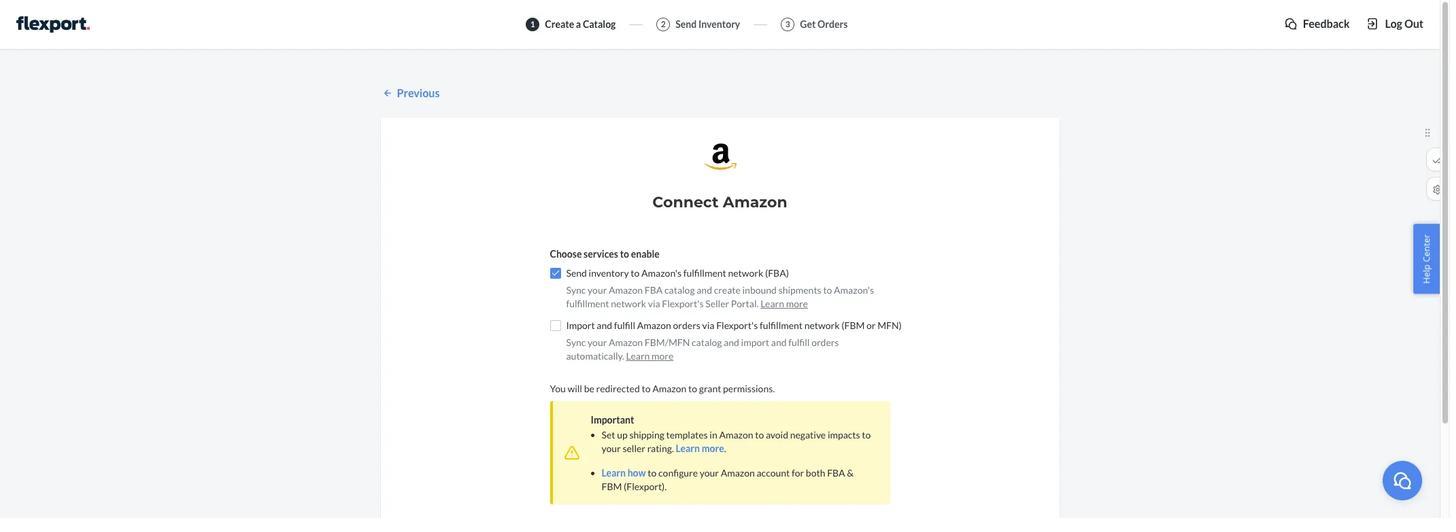 Task type: vqa. For each thing, say whether or not it's contained in the screenshot.
learn more button related to network
yes



Task type: locate. For each thing, give the bounding box(es) containing it.
0 horizontal spatial network
[[611, 298, 646, 309]]

0 horizontal spatial orders
[[673, 320, 701, 331]]

1 vertical spatial fulfill
[[789, 337, 810, 348]]

configure
[[659, 467, 698, 479]]

amazon inside to configure your amazon account for both fba & fbm (flexport).
[[721, 467, 755, 479]]

amazon's inside sync your amazon fba catalog and create inbound shipments to amazon's fulfillment network via flexport's seller portal.
[[834, 284, 874, 296]]

1 horizontal spatial learn more button
[[676, 442, 724, 456]]

catalog down import and fulfill amazon orders via flexport's fulfillment network (fbm or mfn)
[[692, 337, 722, 348]]

via down seller
[[703, 320, 715, 331]]

via down send inventory to amazon's fulfillment network (fba) on the bottom of page
[[648, 298, 660, 309]]

your down set
[[602, 443, 621, 454]]

1 vertical spatial fulfillment
[[566, 298, 609, 309]]

learn down 'inbound'
[[761, 298, 785, 309]]

1 horizontal spatial fba
[[827, 467, 846, 479]]

to configure your amazon account for both fba & fbm (flexport).
[[602, 467, 854, 493]]

feedback
[[1304, 17, 1350, 30]]

catalog for fulfillment
[[665, 284, 695, 296]]

fulfill inside sync your amazon fbm/mfn catalog and import and fulfill orders automatically.
[[789, 337, 810, 348]]

connect
[[653, 193, 719, 212]]

learn more down fbm/mfn
[[626, 350, 674, 362]]

more down fbm/mfn
[[652, 350, 674, 362]]

2 vertical spatial network
[[805, 320, 840, 331]]

in
[[710, 429, 718, 441]]

2 sync from the top
[[566, 337, 586, 348]]

learn more button down shipments
[[761, 297, 808, 311]]

0 horizontal spatial more
[[652, 350, 674, 362]]

1 horizontal spatial flexport's
[[717, 320, 758, 331]]

0 horizontal spatial fba
[[645, 284, 663, 296]]

0 vertical spatial send
[[676, 18, 697, 30]]

1 sync from the top
[[566, 284, 586, 296]]

fba down send inventory to amazon's fulfillment network (fba) on the bottom of page
[[645, 284, 663, 296]]

.
[[724, 443, 726, 454]]

up
[[617, 429, 628, 441]]

0 horizontal spatial amazon's
[[642, 267, 682, 279]]

1 horizontal spatial amazon's
[[834, 284, 874, 296]]

grant
[[699, 383, 722, 395]]

send for send inventory to amazon's fulfillment network (fba)
[[566, 267, 587, 279]]

more for amazon's
[[786, 298, 808, 309]]

shipments
[[779, 284, 822, 296]]

seller
[[706, 298, 729, 309]]

network
[[728, 267, 764, 279], [611, 298, 646, 309], [805, 320, 840, 331]]

2 horizontal spatial more
[[786, 298, 808, 309]]

0 vertical spatial fba
[[645, 284, 663, 296]]

send
[[676, 18, 697, 30], [566, 267, 587, 279]]

flexport's down portal.
[[717, 320, 758, 331]]

get orders
[[800, 18, 848, 30]]

learn down templates
[[676, 443, 700, 454]]

1 horizontal spatial via
[[703, 320, 715, 331]]

mfn)
[[878, 320, 902, 331]]

both
[[806, 467, 826, 479]]

orders inside sync your amazon fbm/mfn catalog and import and fulfill orders automatically.
[[812, 337, 839, 348]]

amazon's
[[642, 267, 682, 279], [834, 284, 874, 296]]

sync up import
[[566, 284, 586, 296]]

flexport logo image
[[16, 16, 90, 33]]

network inside sync your amazon fba catalog and create inbound shipments to amazon's fulfillment network via flexport's seller portal.
[[611, 298, 646, 309]]

1 horizontal spatial more
[[702, 443, 724, 454]]

learn up fbm
[[602, 467, 626, 479]]

0 horizontal spatial flexport's
[[662, 298, 704, 309]]

1 vertical spatial sync
[[566, 337, 586, 348]]

and right import at the right bottom of page
[[771, 337, 787, 348]]

catalog for orders
[[692, 337, 722, 348]]

0 vertical spatial catalog
[[665, 284, 695, 296]]

seller
[[623, 443, 646, 454]]

(fbm
[[842, 320, 865, 331]]

learn how link
[[602, 467, 646, 479]]

1 horizontal spatial learn more
[[761, 298, 808, 309]]

inventory
[[699, 18, 741, 30]]

to right 'impacts'
[[862, 429, 871, 441]]

2
[[661, 19, 666, 30]]

fulfillment
[[684, 267, 727, 279], [566, 298, 609, 309], [760, 320, 803, 331]]

2 horizontal spatial learn more button
[[761, 297, 808, 311]]

1 vertical spatial via
[[703, 320, 715, 331]]

1 vertical spatial flexport's
[[717, 320, 758, 331]]

0 horizontal spatial via
[[648, 298, 660, 309]]

catalog
[[583, 18, 616, 30]]

amazon
[[723, 193, 788, 212], [609, 284, 643, 296], [637, 320, 671, 331], [609, 337, 643, 348], [653, 383, 687, 395], [719, 429, 754, 441], [721, 467, 755, 479]]

more down shipments
[[786, 298, 808, 309]]

1 vertical spatial learn more
[[626, 350, 674, 362]]

1 vertical spatial amazon's
[[834, 284, 874, 296]]

import and fulfill amazon orders via flexport's fulfillment network (fbm or mfn)
[[566, 320, 902, 331]]

negative
[[790, 429, 826, 441]]

amazon's down enable
[[642, 267, 682, 279]]

fba
[[645, 284, 663, 296], [827, 467, 846, 479]]

flexport's down send inventory to amazon's fulfillment network (fba) on the bottom of page
[[662, 298, 704, 309]]

create
[[714, 284, 741, 296]]

learn more button down templates
[[676, 442, 724, 456]]

network down inventory
[[611, 298, 646, 309]]

1 vertical spatial send
[[566, 267, 587, 279]]

enable
[[631, 248, 660, 260]]

0 vertical spatial learn more
[[761, 298, 808, 309]]

permissions.
[[723, 383, 775, 395]]

0 vertical spatial learn more button
[[761, 297, 808, 311]]

learn down fbm/mfn
[[626, 350, 650, 362]]

fulfill right import at the right bottom of page
[[789, 337, 810, 348]]

sync inside sync your amazon fbm/mfn catalog and import and fulfill orders automatically.
[[566, 337, 586, 348]]

send down choose
[[566, 267, 587, 279]]

impacts
[[828, 429, 860, 441]]

1 horizontal spatial send
[[676, 18, 697, 30]]

None checkbox
[[550, 268, 561, 279]]

2 horizontal spatial network
[[805, 320, 840, 331]]

how
[[628, 467, 646, 479]]

your down the learn more .
[[700, 467, 719, 479]]

2 vertical spatial learn more button
[[676, 442, 724, 456]]

1 horizontal spatial network
[[728, 267, 764, 279]]

learn more for automatically.
[[626, 350, 674, 362]]

more
[[786, 298, 808, 309], [652, 350, 674, 362], [702, 443, 724, 454]]

fba left &
[[827, 467, 846, 479]]

None checkbox
[[550, 320, 561, 331]]

1 vertical spatial network
[[611, 298, 646, 309]]

orders
[[673, 320, 701, 331], [812, 337, 839, 348]]

your
[[588, 284, 607, 296], [588, 337, 607, 348], [602, 443, 621, 454], [700, 467, 719, 479]]

0 vertical spatial sync
[[566, 284, 586, 296]]

get
[[800, 18, 816, 30]]

0 horizontal spatial send
[[566, 267, 587, 279]]

more for automatically.
[[652, 350, 674, 362]]

via inside sync your amazon fba catalog and create inbound shipments to amazon's fulfillment network via flexport's seller portal.
[[648, 298, 660, 309]]

2 vertical spatial fulfillment
[[760, 320, 803, 331]]

rating.
[[648, 443, 674, 454]]

sync for sync your amazon fbm/mfn catalog and import and fulfill orders automatically.
[[566, 337, 586, 348]]

0 vertical spatial more
[[786, 298, 808, 309]]

previous link
[[381, 86, 1060, 101]]

and up seller
[[697, 284, 712, 296]]

fulfill up automatically. at the bottom left
[[614, 320, 636, 331]]

sync inside sync your amazon fba catalog and create inbound shipments to amazon's fulfillment network via flexport's seller portal.
[[566, 284, 586, 296]]

1 vertical spatial more
[[652, 350, 674, 362]]

catalog inside sync your amazon fbm/mfn catalog and import and fulfill orders automatically.
[[692, 337, 722, 348]]

learn more down shipments
[[761, 298, 808, 309]]

your down inventory
[[588, 284, 607, 296]]

learn how
[[602, 467, 646, 479]]

0 vertical spatial via
[[648, 298, 660, 309]]

sync down import
[[566, 337, 586, 348]]

fulfillment up create on the bottom
[[684, 267, 727, 279]]

network up 'inbound'
[[728, 267, 764, 279]]

&
[[847, 467, 854, 479]]

network left (fbm at the right bottom of the page
[[805, 320, 840, 331]]

1 vertical spatial fba
[[827, 467, 846, 479]]

your inside to configure your amazon account for both fba & fbm (flexport).
[[700, 467, 719, 479]]

learn more
[[761, 298, 808, 309], [626, 350, 674, 362]]

choose services to enable
[[550, 248, 660, 260]]

1 vertical spatial catalog
[[692, 337, 722, 348]]

sync for sync your amazon fba catalog and create inbound shipments to amazon's fulfillment network via flexport's seller portal.
[[566, 284, 586, 296]]

portal.
[[731, 298, 759, 309]]

fulfillment up import
[[566, 298, 609, 309]]

learn more button down fbm/mfn
[[626, 350, 674, 363]]

and
[[697, 284, 712, 296], [597, 320, 612, 331], [724, 337, 740, 348], [771, 337, 787, 348]]

learn more .
[[676, 443, 726, 454]]

0 vertical spatial fulfill
[[614, 320, 636, 331]]

catalog down send inventory to amazon's fulfillment network (fba) on the bottom of page
[[665, 284, 695, 296]]

to
[[620, 248, 629, 260], [631, 267, 640, 279], [824, 284, 832, 296], [642, 383, 651, 395], [689, 383, 697, 395], [755, 429, 764, 441], [862, 429, 871, 441], [648, 467, 657, 479]]

learn more button
[[761, 297, 808, 311], [626, 350, 674, 363], [676, 442, 724, 456]]

learn more button for via
[[626, 350, 674, 363]]

and right import
[[597, 320, 612, 331]]

to up (flexport).
[[648, 467, 657, 479]]

orders up fbm/mfn
[[673, 320, 701, 331]]

1 vertical spatial learn more button
[[626, 350, 674, 363]]

services
[[584, 248, 618, 260]]

0 horizontal spatial learn more button
[[626, 350, 674, 363]]

2 vertical spatial more
[[702, 443, 724, 454]]

0 vertical spatial fulfillment
[[684, 267, 727, 279]]

import
[[566, 320, 595, 331]]

(fba)
[[765, 267, 789, 279]]

send right 2
[[676, 18, 697, 30]]

1 horizontal spatial fulfill
[[789, 337, 810, 348]]

to right shipments
[[824, 284, 832, 296]]

sync
[[566, 284, 586, 296], [566, 337, 586, 348]]

amazon's up (fbm at the right bottom of the page
[[834, 284, 874, 296]]

fulfill
[[614, 320, 636, 331], [789, 337, 810, 348]]

fulfillment up import at the right bottom of page
[[760, 320, 803, 331]]

catalog inside sync your amazon fba catalog and create inbound shipments to amazon's fulfillment network via flexport's seller portal.
[[665, 284, 695, 296]]

via
[[648, 298, 660, 309], [703, 320, 715, 331]]

0 vertical spatial flexport's
[[662, 298, 704, 309]]

inventory
[[589, 267, 629, 279]]

0 horizontal spatial learn more
[[626, 350, 674, 362]]

fulfillment inside sync your amazon fba catalog and create inbound shipments to amazon's fulfillment network via flexport's seller portal.
[[566, 298, 609, 309]]

to left enable
[[620, 248, 629, 260]]

1 vertical spatial orders
[[812, 337, 839, 348]]

1 horizontal spatial orders
[[812, 337, 839, 348]]

ojiud image
[[1393, 471, 1413, 491]]

0 vertical spatial amazon's
[[642, 267, 682, 279]]

more down in on the bottom left of the page
[[702, 443, 724, 454]]

sync your amazon fbm/mfn catalog and import and fulfill orders automatically.
[[566, 337, 839, 362]]

your up automatically. at the bottom left
[[588, 337, 607, 348]]

help
[[1421, 265, 1433, 284]]

fba inside sync your amazon fba catalog and create inbound shipments to amazon's fulfillment network via flexport's seller portal.
[[645, 284, 663, 296]]

learn
[[761, 298, 785, 309], [626, 350, 650, 362], [676, 443, 700, 454], [602, 467, 626, 479]]

0 horizontal spatial fulfillment
[[566, 298, 609, 309]]

important
[[591, 414, 634, 426]]

flexport's
[[662, 298, 704, 309], [717, 320, 758, 331]]

orders down shipments
[[812, 337, 839, 348]]

out
[[1405, 17, 1424, 30]]

fbm/mfn
[[645, 337, 690, 348]]

0 vertical spatial network
[[728, 267, 764, 279]]

connect amazon
[[653, 193, 788, 212]]

amazon inside sync your amazon fbm/mfn catalog and import and fulfill orders automatically.
[[609, 337, 643, 348]]

your inside set up shipping templates in amazon to avoid negative impacts to your seller rating.
[[602, 443, 621, 454]]

amazon inside sync your amazon fba catalog and create inbound shipments to amazon's fulfillment network via flexport's seller portal.
[[609, 284, 643, 296]]

set up shipping templates in amazon to avoid negative impacts to your seller rating.
[[602, 429, 871, 454]]

catalog
[[665, 284, 695, 296], [692, 337, 722, 348]]

a
[[576, 18, 581, 30]]



Task type: describe. For each thing, give the bounding box(es) containing it.
3
[[786, 19, 791, 30]]

be
[[584, 383, 595, 395]]

to down enable
[[631, 267, 640, 279]]

learn more for amazon's
[[761, 298, 808, 309]]

fbm
[[602, 481, 622, 493]]

set
[[602, 429, 615, 441]]

1 horizontal spatial fulfillment
[[684, 267, 727, 279]]

1
[[531, 19, 535, 30]]

0 vertical spatial orders
[[673, 320, 701, 331]]

or
[[867, 320, 876, 331]]

for
[[792, 467, 804, 479]]

create a catalog
[[545, 18, 616, 30]]

help center button
[[1414, 224, 1440, 294]]

import
[[741, 337, 770, 348]]

shipping
[[630, 429, 665, 441]]

create
[[545, 18, 574, 30]]

templates
[[666, 429, 708, 441]]

to right redirected
[[642, 383, 651, 395]]

and down import and fulfill amazon orders via flexport's fulfillment network (fbm or mfn)
[[724, 337, 740, 348]]

to left grant
[[689, 383, 697, 395]]

feedback link
[[1285, 16, 1350, 32]]

account
[[757, 467, 790, 479]]

to inside sync your amazon fba catalog and create inbound shipments to amazon's fulfillment network via flexport's seller portal.
[[824, 284, 832, 296]]

previous
[[397, 86, 440, 99]]

learn more button for network
[[761, 297, 808, 311]]

choose
[[550, 248, 582, 260]]

and inside sync your amazon fba catalog and create inbound shipments to amazon's fulfillment network via flexport's seller portal.
[[697, 284, 712, 296]]

2 horizontal spatial fulfillment
[[760, 320, 803, 331]]

center
[[1421, 235, 1433, 262]]

your inside sync your amazon fbm/mfn catalog and import and fulfill orders automatically.
[[588, 337, 607, 348]]

will
[[568, 383, 582, 395]]

inbound
[[743, 284, 777, 296]]

help center
[[1421, 235, 1433, 284]]

automatically.
[[566, 350, 624, 362]]

(flexport).
[[624, 481, 667, 493]]

to inside to configure your amazon account for both fba & fbm (flexport).
[[648, 467, 657, 479]]

log
[[1386, 17, 1403, 30]]

flexport's inside sync your amazon fba catalog and create inbound shipments to amazon's fulfillment network via flexport's seller portal.
[[662, 298, 704, 309]]

0 horizontal spatial fulfill
[[614, 320, 636, 331]]

send for send inventory
[[676, 18, 697, 30]]

log out
[[1386, 17, 1424, 30]]

you
[[550, 383, 566, 395]]

your inside sync your amazon fba catalog and create inbound shipments to amazon's fulfillment network via flexport's seller portal.
[[588, 284, 607, 296]]

redirected
[[596, 383, 640, 395]]

you will be redirected to amazon to grant permissions.
[[550, 383, 775, 395]]

send inventory
[[676, 18, 741, 30]]

fba inside to configure your amazon account for both fba & fbm (flexport).
[[827, 467, 846, 479]]

avoid
[[766, 429, 789, 441]]

sync your amazon fba catalog and create inbound shipments to amazon's fulfillment network via flexport's seller portal.
[[566, 284, 874, 309]]

send inventory to amazon's fulfillment network (fba)
[[566, 267, 789, 279]]

orders
[[818, 18, 848, 30]]

to left avoid
[[755, 429, 764, 441]]

log out button
[[1367, 16, 1424, 32]]

amazon inside set up shipping templates in amazon to avoid negative impacts to your seller rating.
[[719, 429, 754, 441]]



